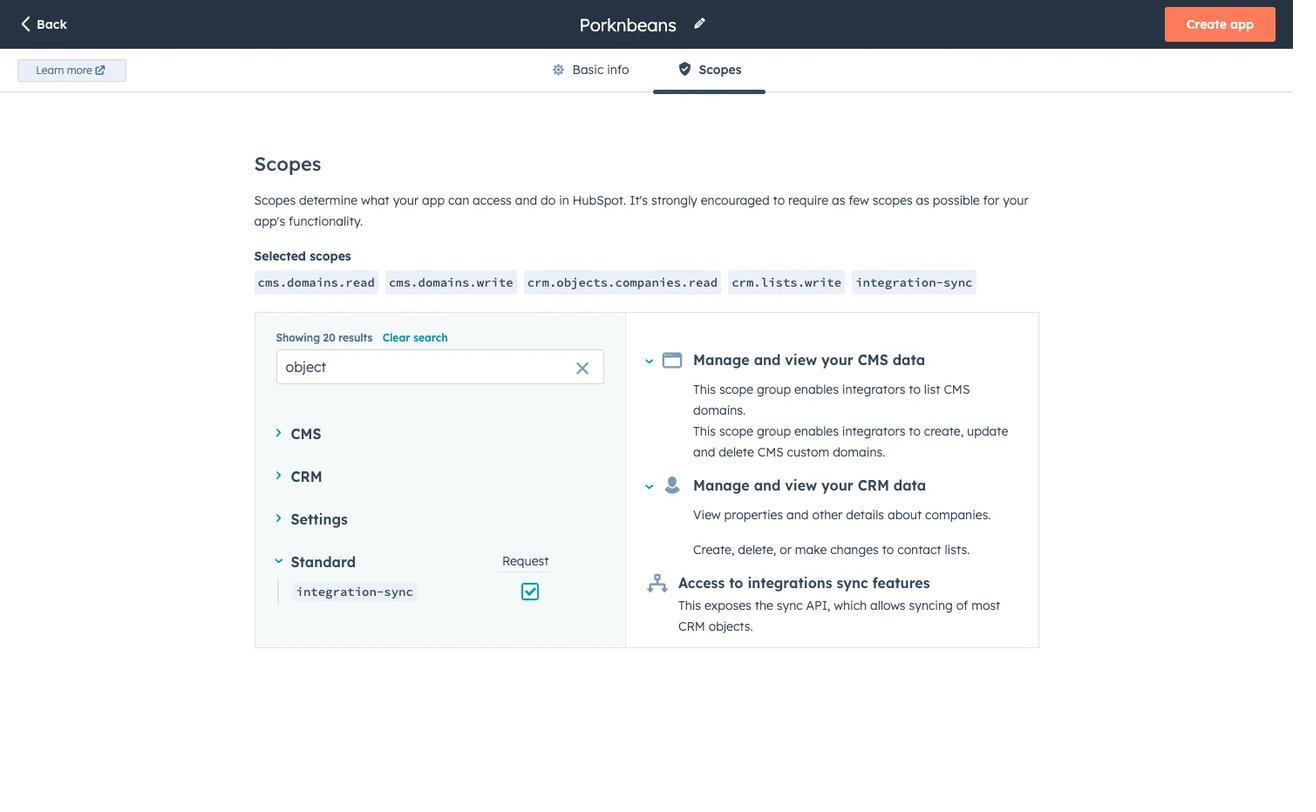 Task type: locate. For each thing, give the bounding box(es) containing it.
to left require
[[773, 193, 785, 208]]

1 vertical spatial integrators
[[842, 424, 905, 439]]

make
[[532, 60, 564, 76], [795, 542, 827, 558]]

and
[[515, 193, 537, 208], [754, 351, 781, 369], [693, 445, 715, 460], [754, 477, 781, 494], [787, 507, 809, 523]]

do left in
[[541, 193, 556, 208]]

0 vertical spatial integrators
[[842, 382, 905, 398]]

1 horizontal spatial you
[[357, 60, 378, 76]]

this down access
[[678, 598, 701, 614]]

1 vertical spatial data
[[894, 477, 926, 494]]

this down no
[[693, 424, 716, 439]]

0 vertical spatial manage
[[693, 351, 750, 369]]

lists.
[[945, 542, 970, 558]]

learn
[[36, 63, 64, 76], [254, 81, 289, 97]]

0 horizontal spatial integration-sync
[[296, 584, 413, 600]]

1 vertical spatial scopes
[[254, 152, 321, 176]]

1 horizontal spatial what
[[361, 193, 390, 208]]

1 horizontal spatial can
[[448, 193, 469, 208]]

syncing
[[909, 598, 953, 614]]

crm
[[291, 468, 322, 485], [858, 477, 889, 494], [678, 619, 705, 635]]

manage up no
[[693, 351, 750, 369]]

caret image for crm dropdown button
[[276, 472, 280, 480]]

2 vertical spatial create
[[669, 438, 709, 454]]

1 horizontal spatial domains.
[[833, 445, 885, 460]]

and up properties
[[754, 477, 781, 494]]

crm inside manage and view your crm data dropdown button
[[858, 477, 889, 494]]

1 vertical spatial scopes
[[310, 248, 351, 264]]

integrators down manage and view your cms data dropdown button
[[842, 382, 905, 398]]

private inside button
[[331, 152, 374, 167]]

group down manage and view your cms data
[[757, 382, 791, 398]]

private up now
[[715, 396, 784, 422]]

0 vertical spatial enables
[[794, 382, 839, 398]]

2 horizontal spatial app
[[1230, 17, 1254, 32]]

1 horizontal spatial settings
[[291, 511, 348, 528]]

.
[[524, 81, 527, 97]]

data up 'list'
[[893, 351, 925, 369]]

sync inside the this exposes the sync api, which allows syncing of most crm objects.
[[777, 598, 803, 614]]

view for crm
[[785, 477, 817, 494]]

a up learn what you can do with private apps
[[382, 60, 389, 76]]

2 manage from the top
[[693, 477, 750, 494]]

can left access in the top of the page
[[448, 193, 469, 208]]

create for create a private app
[[276, 152, 316, 167]]

standard
[[291, 553, 356, 571]]

what inside scopes determine what your app can access and do in hubspot. it's strongly encouraged to require as few scopes as possible for your app's functionality.
[[361, 193, 390, 208]]

1 vertical spatial this
[[693, 424, 716, 439]]

0 vertical spatial create
[[1187, 17, 1227, 32]]

determine
[[299, 193, 358, 208]]

and left other
[[787, 507, 809, 523]]

make left the 'api'
[[532, 60, 564, 76]]

this inside the this exposes the sync api, which allows syncing of most crm objects.
[[678, 598, 701, 614]]

2 view from the top
[[785, 477, 817, 494]]

crm up details
[[858, 477, 889, 494]]

make right or
[[795, 542, 827, 558]]

you down give
[[327, 81, 350, 97]]

learn what you can do with private apps
[[254, 81, 506, 97]]

1 vertical spatial enables
[[794, 424, 839, 439]]

data for manage and view your cms data
[[893, 351, 925, 369]]

2 horizontal spatial private
[[715, 396, 784, 422]]

functionality.
[[289, 214, 363, 229]]

0 horizontal spatial scopes
[[310, 248, 351, 264]]

0 horizontal spatial what
[[293, 81, 323, 97]]

0 horizontal spatial integration-
[[296, 584, 384, 600]]

view down custom
[[785, 477, 817, 494]]

0 horizontal spatial learn
[[36, 63, 64, 76]]

0 horizontal spatial can
[[353, 81, 375, 97]]

0 horizontal spatial crm
[[291, 468, 322, 485]]

sync down integrations
[[777, 598, 803, 614]]

scope right no
[[719, 382, 753, 398]]

way
[[490, 60, 513, 76]]

0 vertical spatial integration-
[[855, 275, 943, 290]]

1 horizontal spatial caret image
[[645, 359, 653, 364]]

1 vertical spatial create
[[276, 152, 316, 167]]

do left with
[[379, 81, 395, 97]]

learn inside page section element
[[36, 63, 64, 76]]

0 horizontal spatial create
[[276, 152, 316, 167]]

group
[[757, 382, 791, 398], [757, 424, 791, 439]]

this scope group enables integrators to list cms domains. this scope group enables integrators to create, update and delete cms custom domains.
[[693, 382, 1008, 460]]

1 view from the top
[[785, 351, 817, 369]]

crm up standard
[[291, 468, 322, 485]]

1 horizontal spatial learn
[[254, 81, 289, 97]]

0 vertical spatial scopes
[[873, 193, 913, 208]]

0 vertical spatial data
[[893, 351, 925, 369]]

this
[[693, 382, 716, 398], [693, 424, 716, 439], [678, 598, 701, 614]]

app inside page section element
[[1230, 17, 1254, 32]]

create,
[[693, 542, 735, 558]]

0 horizontal spatial a
[[319, 152, 327, 167]]

caret image for cms dropdown button
[[276, 429, 280, 437]]

no
[[680, 396, 709, 422]]

Find a scope search field
[[276, 350, 604, 385]]

0 vertical spatial view
[[785, 351, 817, 369]]

a
[[382, 60, 389, 76], [319, 152, 327, 167]]

1 vertical spatial scope
[[719, 424, 753, 439]]

1 vertical spatial apps
[[476, 81, 506, 97]]

your
[[636, 60, 662, 76], [393, 193, 419, 208], [1003, 193, 1029, 208], [821, 351, 853, 369], [821, 477, 853, 494]]

1 horizontal spatial do
[[541, 193, 556, 208]]

cms
[[858, 351, 888, 369], [944, 382, 970, 398], [291, 425, 321, 442], [757, 445, 784, 460]]

enables up custom
[[794, 424, 839, 439]]

navigation
[[527, 49, 766, 94]]

data up about
[[894, 477, 926, 494]]

showing 20 results clear search
[[276, 331, 448, 344]]

scopes inside "button"
[[699, 62, 742, 78]]

0 vertical spatial group
[[757, 382, 791, 398]]

view up no private apps
[[785, 351, 817, 369]]

to right way at top
[[517, 60, 529, 76]]

caret image inside settings dropdown button
[[276, 514, 280, 522]]

2 vertical spatial this
[[678, 598, 701, 614]]

1 vertical spatial private
[[331, 152, 374, 167]]

apps down way at top
[[476, 81, 506, 97]]

settings inside dropdown button
[[291, 511, 348, 528]]

create app button
[[1165, 7, 1276, 42]]

to left 'list'
[[909, 382, 921, 398]]

started.
[[806, 438, 850, 454]]

apps up started.
[[790, 396, 839, 422]]

and right access in the top of the page
[[515, 193, 537, 208]]

scope up delete
[[719, 424, 753, 439]]

create inside create a private app button
[[276, 152, 316, 167]]

manage for manage and view your crm data
[[693, 477, 750, 494]]

your right for
[[1003, 193, 1029, 208]]

sync up which
[[837, 575, 868, 592]]

what
[[293, 81, 323, 97], [361, 193, 390, 208]]

1 vertical spatial learn
[[254, 81, 289, 97]]

1 vertical spatial manage
[[693, 477, 750, 494]]

0 horizontal spatial domains.
[[693, 403, 746, 419]]

basic info button
[[527, 49, 653, 92]]

1 vertical spatial group
[[757, 424, 791, 439]]

to left 'get'
[[768, 438, 780, 454]]

sync
[[943, 275, 973, 290], [837, 575, 868, 592], [384, 584, 413, 600], [777, 598, 803, 614]]

1 horizontal spatial crm
[[678, 619, 705, 635]]

few
[[849, 193, 869, 208]]

1 vertical spatial a
[[319, 152, 327, 167]]

this exposes the sync api, which allows syncing of most crm objects.
[[678, 598, 1000, 635]]

selected scopes
[[254, 248, 351, 264]]

0 horizontal spatial apps
[[298, 60, 326, 76]]

0 vertical spatial app
[[1230, 17, 1254, 32]]

your inside manage and view your cms data dropdown button
[[821, 351, 853, 369]]

0 vertical spatial learn
[[36, 63, 64, 76]]

2 vertical spatial scopes
[[254, 193, 296, 208]]

to inside no private apps alert
[[768, 438, 780, 454]]

0 vertical spatial scope
[[719, 382, 753, 398]]

manage up view
[[693, 477, 750, 494]]

your inside manage and view your crm data dropdown button
[[821, 477, 853, 494]]

2 enables from the top
[[794, 424, 839, 439]]

apps inside alert
[[790, 396, 839, 422]]

changes
[[830, 542, 879, 558]]

1 vertical spatial view
[[785, 477, 817, 494]]

1 enables from the top
[[794, 382, 839, 398]]

2 as from the left
[[916, 193, 929, 208]]

apps
[[298, 60, 326, 76], [476, 81, 506, 97], [790, 396, 839, 422]]

custom
[[787, 445, 829, 460]]

objects.
[[709, 619, 753, 635]]

0 horizontal spatial make
[[532, 60, 564, 76]]

settings
[[28, 74, 99, 96], [291, 511, 348, 528]]

caret image
[[276, 429, 280, 437], [645, 485, 653, 489], [276, 514, 280, 522], [274, 559, 282, 563]]

it's
[[630, 193, 648, 208]]

navigation containing basic info
[[527, 49, 766, 94]]

1 horizontal spatial apps
[[476, 81, 506, 97]]

1 horizontal spatial scopes
[[873, 193, 913, 208]]

scopes button
[[653, 49, 766, 94]]

you up learn what you can do with private apps
[[357, 60, 378, 76]]

your up view properties and other details about companies.
[[821, 477, 853, 494]]

learn more link
[[17, 59, 126, 82]]

2 scope from the top
[[719, 424, 753, 439]]

access
[[473, 193, 512, 208]]

0 vertical spatial do
[[379, 81, 395, 97]]

group down no private apps
[[757, 424, 791, 439]]

learn more
[[36, 63, 92, 76]]

back inside button
[[37, 17, 67, 32]]

2 horizontal spatial apps
[[790, 396, 839, 422]]

crm.lists.write
[[732, 275, 842, 290]]

caret image
[[645, 359, 653, 364], [276, 472, 280, 480]]

manage and view your crm data button
[[645, 477, 1017, 498]]

sync down possible
[[943, 275, 973, 290]]

scopes determine what your app can access and do in hubspot. it's strongly encouraged to require as few scopes as possible for your app's functionality.
[[254, 193, 1029, 229]]

you
[[357, 60, 378, 76], [327, 81, 350, 97]]

private down secure
[[428, 81, 472, 97]]

scopes right 'few'
[[873, 193, 913, 208]]

scopes up 'cms.domains.read'
[[310, 248, 351, 264]]

1 vertical spatial settings
[[291, 511, 348, 528]]

0 horizontal spatial private
[[331, 152, 374, 167]]

as left possible
[[916, 193, 929, 208]]

scopes
[[873, 193, 913, 208], [310, 248, 351, 264]]

1 vertical spatial do
[[541, 193, 556, 208]]

0 vertical spatial you
[[357, 60, 378, 76]]

this for scope
[[693, 382, 716, 398]]

can
[[353, 81, 375, 97], [448, 193, 469, 208]]

what down private
[[293, 81, 323, 97]]

data for manage and view your crm data
[[894, 477, 926, 494]]

0 vertical spatial make
[[532, 60, 564, 76]]

delete
[[719, 445, 754, 460]]

this up create one now button
[[693, 382, 716, 398]]

link opens in a new window image
[[509, 84, 521, 97]]

1 vertical spatial can
[[448, 193, 469, 208]]

settings up standard
[[291, 511, 348, 528]]

None field
[[578, 13, 682, 36]]

integrators left create,
[[842, 424, 905, 439]]

to inside scopes determine what your app can access and do in hubspot. it's strongly encouraged to require as few scopes as possible for your app's functionality.
[[773, 193, 785, 208]]

1 vertical spatial what
[[361, 193, 390, 208]]

scope
[[719, 382, 753, 398], [719, 424, 753, 439]]

integrations
[[748, 575, 832, 592]]

caret image inside manage and view your crm data dropdown button
[[645, 485, 653, 489]]

caret image inside crm dropdown button
[[276, 472, 280, 480]]

1 horizontal spatial create
[[669, 438, 709, 454]]

0 vertical spatial settings
[[28, 74, 99, 96]]

create inside create app button
[[1187, 17, 1227, 32]]

back link
[[0, 17, 71, 52]]

domains. up manage and view your crm data dropdown button
[[833, 445, 885, 460]]

as left 'few'
[[832, 193, 845, 208]]

caret image inside cms dropdown button
[[276, 429, 280, 437]]

1 horizontal spatial app
[[422, 193, 445, 208]]

crm left objects.
[[678, 619, 705, 635]]

and inside this scope group enables integrators to list cms domains. this scope group enables integrators to create, update and delete cms custom domains.
[[693, 445, 715, 460]]

settings down back link
[[28, 74, 99, 96]]

data
[[893, 351, 925, 369], [894, 477, 926, 494]]

0 vertical spatial can
[[353, 81, 375, 97]]

to left create,
[[909, 424, 921, 439]]

what right determine
[[361, 193, 390, 208]]

domains. up create one now button
[[693, 403, 746, 419]]

can down give
[[353, 81, 375, 97]]

crm inside the this exposes the sync api, which allows syncing of most crm objects.
[[678, 619, 705, 635]]

scopes inside scopes determine what your app can access and do in hubspot. it's strongly encouraged to require as few scopes as possible for your app's functionality.
[[873, 193, 913, 208]]

2 horizontal spatial create
[[1187, 17, 1227, 32]]

0 horizontal spatial app
[[377, 152, 401, 167]]

create inside no private apps alert
[[669, 438, 709, 454]]

app
[[1230, 17, 1254, 32], [377, 152, 401, 167], [422, 193, 445, 208]]

0 vertical spatial this
[[693, 382, 716, 398]]

0 vertical spatial caret image
[[645, 359, 653, 364]]

0 horizontal spatial caret image
[[276, 472, 280, 480]]

learn left more
[[36, 63, 64, 76]]

1 vertical spatial domains.
[[833, 445, 885, 460]]

2 vertical spatial private
[[715, 396, 784, 422]]

your for manage and view your crm data
[[821, 477, 853, 494]]

1 horizontal spatial make
[[795, 542, 827, 558]]

info
[[607, 62, 629, 78]]

a up determine
[[319, 152, 327, 167]]

domains.
[[693, 403, 746, 419], [833, 445, 885, 460]]

caret image inside manage and view your cms data dropdown button
[[645, 359, 653, 364]]

0 horizontal spatial as
[[832, 193, 845, 208]]

companies.
[[925, 507, 991, 523]]

1 integrators from the top
[[842, 382, 905, 398]]

your right determine
[[393, 193, 419, 208]]

private up determine
[[331, 152, 374, 167]]

1 scope from the top
[[719, 382, 753, 398]]

page section element
[[0, 0, 1293, 94]]

manage
[[693, 351, 750, 369], [693, 477, 750, 494]]

2 horizontal spatial crm
[[858, 477, 889, 494]]

and left delete
[[693, 445, 715, 460]]

private
[[254, 60, 294, 76]]

1 vertical spatial caret image
[[276, 472, 280, 480]]

0 horizontal spatial do
[[379, 81, 395, 97]]

caret image for manage and view your cms data dropdown button
[[645, 359, 653, 364]]

your up this scope group enables integrators to list cms domains. this scope group enables integrators to create, update and delete cms custom domains.
[[821, 351, 853, 369]]

2 vertical spatial apps
[[790, 396, 839, 422]]

1 vertical spatial integration-
[[296, 584, 384, 600]]

clear
[[383, 331, 410, 344]]

enables down manage and view your cms data
[[794, 382, 839, 398]]

1 manage from the top
[[693, 351, 750, 369]]

1 vertical spatial integration-sync
[[296, 584, 413, 600]]

0 vertical spatial scopes
[[699, 62, 742, 78]]

0 vertical spatial integration-sync
[[855, 275, 973, 290]]

apps left give
[[298, 60, 326, 76]]

view
[[785, 351, 817, 369], [785, 477, 817, 494]]

1 vertical spatial you
[[327, 81, 350, 97]]

learn what you can do with private apps link
[[254, 80, 524, 101]]

exposes
[[704, 598, 751, 614]]

2 vertical spatial app
[[422, 193, 445, 208]]

navigation inside page section element
[[527, 49, 766, 94]]

learn down private
[[254, 81, 289, 97]]

1 horizontal spatial as
[[916, 193, 929, 208]]

1 horizontal spatial a
[[382, 60, 389, 76]]



Task type: describe. For each thing, give the bounding box(es) containing it.
which
[[834, 598, 867, 614]]

and up no private apps
[[754, 351, 781, 369]]

selected
[[254, 248, 306, 264]]

allows
[[870, 598, 906, 614]]

create one now button
[[669, 436, 764, 457]]

0 vertical spatial a
[[382, 60, 389, 76]]

search
[[413, 331, 448, 344]]

to right calls
[[621, 60, 632, 76]]

learn for learn what you can do with private apps
[[254, 81, 289, 97]]

hubspot
[[665, 60, 716, 76]]

manage and view your crm data
[[693, 477, 926, 494]]

app inside scopes determine what your app can access and do in hubspot. it's strongly encouraged to require as few scopes as possible for your app's functionality.
[[422, 193, 445, 208]]

account.
[[719, 60, 768, 76]]

cms.domains.write
[[389, 275, 513, 290]]

update
[[967, 424, 1008, 439]]

none field inside page section element
[[578, 13, 682, 36]]

20
[[323, 331, 335, 344]]

more
[[67, 63, 92, 76]]

details
[[846, 507, 884, 523]]

your for manage and view your cms data
[[821, 351, 853, 369]]

or
[[780, 542, 792, 558]]

create one now to get started.
[[669, 438, 850, 454]]

view properties and other details about companies.
[[693, 507, 991, 523]]

encouraged
[[701, 193, 770, 208]]

cms inside dropdown button
[[858, 351, 888, 369]]

request
[[502, 554, 549, 569]]

crm inside crm dropdown button
[[291, 468, 322, 485]]

private inside alert
[[715, 396, 784, 422]]

caret image for manage and view your crm data dropdown button
[[645, 485, 653, 489]]

api
[[567, 60, 588, 76]]

calls
[[592, 60, 617, 76]]

basic
[[572, 62, 604, 78]]

cms inside dropdown button
[[291, 425, 321, 442]]

private apps give you a powerful, secure way to make api calls to your hubspot account.
[[254, 60, 768, 76]]

to up exposes
[[729, 575, 743, 592]]

the
[[755, 598, 773, 614]]

0 horizontal spatial you
[[327, 81, 350, 97]]

1 as from the left
[[832, 193, 845, 208]]

2 integrators from the top
[[842, 424, 905, 439]]

2 group from the top
[[757, 424, 791, 439]]

access to integrations sync features
[[678, 575, 930, 592]]

1 horizontal spatial integration-sync
[[855, 275, 973, 290]]

create,
[[924, 424, 964, 439]]

app's
[[254, 214, 285, 229]]

properties
[[724, 507, 783, 523]]

cms.domains.read
[[258, 275, 375, 290]]

with
[[399, 81, 425, 97]]

0 vertical spatial apps
[[298, 60, 326, 76]]

this for exposes
[[678, 598, 701, 614]]

basic info
[[572, 62, 629, 78]]

your right info
[[636, 60, 662, 76]]

of
[[956, 598, 968, 614]]

most
[[971, 598, 1000, 614]]

create app
[[1187, 17, 1254, 32]]

do inside scopes determine what your app can access and do in hubspot. it's strongly encouraged to require as few scopes as possible for your app's functionality.
[[541, 193, 556, 208]]

to left contact
[[882, 542, 894, 558]]

about
[[888, 507, 922, 523]]

0 horizontal spatial settings
[[28, 74, 99, 96]]

settings button
[[276, 508, 604, 530]]

cms button
[[276, 423, 604, 445]]

create a private app button
[[254, 142, 423, 177]]

view for cms
[[785, 351, 817, 369]]

no private apps alert
[[254, 212, 1265, 457]]

clear input image
[[575, 363, 589, 377]]

list
[[924, 382, 940, 398]]

strongly
[[651, 193, 697, 208]]

in
[[559, 193, 569, 208]]

get
[[783, 438, 802, 454]]

1 group from the top
[[757, 382, 791, 398]]

secure
[[449, 60, 486, 76]]

manage for manage and view your cms data
[[693, 351, 750, 369]]

crm.objects.companies.read
[[527, 275, 718, 290]]

clear search button
[[383, 330, 448, 346]]

0 vertical spatial private
[[428, 81, 472, 97]]

1 horizontal spatial integration-
[[855, 275, 943, 290]]

access
[[678, 575, 725, 592]]

your for scopes determine what your app can access and do in hubspot. it's strongly encouraged to require as few scopes as possible for your app's functionality.
[[393, 193, 419, 208]]

scopes inside scopes determine what your app can access and do in hubspot. it's strongly encouraged to require as few scopes as possible for your app's functionality.
[[254, 193, 296, 208]]

crm button
[[276, 466, 604, 487]]

showing
[[276, 331, 320, 344]]

contact
[[897, 542, 941, 558]]

api,
[[806, 598, 830, 614]]

link opens in a new window image
[[509, 80, 521, 101]]

can inside scopes determine what your app can access and do in hubspot. it's strongly encouraged to require as few scopes as possible for your app's functionality.
[[448, 193, 469, 208]]

caret image for settings dropdown button
[[276, 514, 280, 522]]

0 vertical spatial what
[[293, 81, 323, 97]]

now
[[739, 438, 764, 454]]

create for create app
[[1187, 17, 1227, 32]]

back button
[[17, 15, 67, 35]]

delete,
[[738, 542, 776, 558]]

create, delete, or make changes to contact lists.
[[693, 542, 970, 558]]

give
[[330, 60, 354, 76]]

other
[[812, 507, 843, 523]]

results
[[339, 331, 373, 344]]

require
[[788, 193, 828, 208]]

and inside scopes determine what your app can access and do in hubspot. it's strongly encouraged to require as few scopes as possible for your app's functionality.
[[515, 193, 537, 208]]

possible
[[933, 193, 980, 208]]

features
[[872, 575, 930, 592]]

no private apps
[[680, 396, 839, 422]]

learn for learn more
[[36, 63, 64, 76]]

sync down settings dropdown button
[[384, 584, 413, 600]]

powerful,
[[393, 60, 446, 76]]

create a private app
[[276, 152, 401, 167]]

manage and view your cms data button
[[645, 351, 1017, 372]]

a inside create a private app button
[[319, 152, 327, 167]]

0 vertical spatial domains.
[[693, 403, 746, 419]]

one
[[713, 438, 736, 454]]

manage and view your cms data
[[693, 351, 925, 369]]

1 vertical spatial make
[[795, 542, 827, 558]]

1 vertical spatial app
[[377, 152, 401, 167]]



Task type: vqa. For each thing, say whether or not it's contained in the screenshot.
"banner" inside the Page Section element
no



